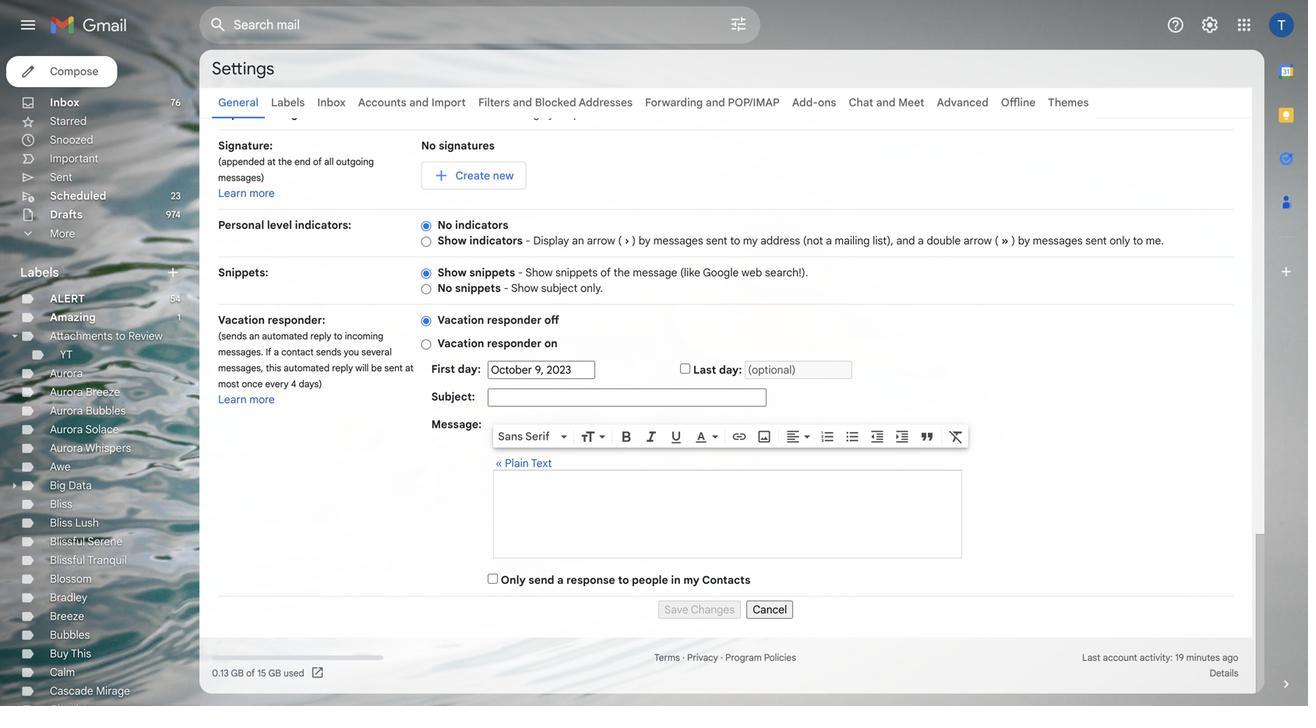 Task type: locate. For each thing, give the bounding box(es) containing it.
by right ›
[[639, 234, 651, 248]]

0 horizontal spatial inbox
[[50, 96, 79, 109]]

add-ons link
[[792, 96, 836, 109]]

2 horizontal spatial sent
[[1086, 234, 1107, 248]]

blissful down bliss lush link
[[50, 535, 85, 549]]

0 horizontal spatial of
[[246, 668, 255, 680]]

vacation up "first day:"
[[438, 337, 484, 351]]

0 horizontal spatial ·
[[683, 653, 685, 664]]

1 by from the left
[[639, 234, 651, 248]]

2 gb from the left
[[268, 668, 281, 680]]

accounts and import link
[[358, 96, 466, 109]]

2 by from the left
[[1018, 234, 1030, 248]]

0 vertical spatial -
[[526, 234, 531, 248]]

0 horizontal spatial by
[[639, 234, 651, 248]]

automated down responder:
[[262, 331, 308, 342]]

bliss for bliss lush
[[50, 517, 72, 530]]

1 learn from the top
[[218, 187, 247, 200]]

my left "address"
[[743, 234, 758, 248]]

1 horizontal spatial breeze
[[86, 386, 120, 399]]

1 horizontal spatial inbox
[[317, 96, 346, 109]]

aurora down yt
[[50, 367, 83, 381]]

2 horizontal spatial of
[[601, 266, 611, 280]]

2 responder from the top
[[487, 337, 542, 351]]

sent inside vacation responder: (sends an automated reply to incoming messages. if a contact sends you several messages, this automated reply will be sent at most once every 4 days) learn more
[[384, 363, 403, 374]]

day: for last day:
[[719, 364, 742, 377]]

2 aurora from the top
[[50, 386, 83, 399]]

2 bliss from the top
[[50, 517, 72, 530]]

and right list), at the top right of page
[[897, 234, 915, 248]]

aurora up awe link
[[50, 442, 83, 455]]

2 arrow from the left
[[964, 234, 992, 248]]

snippets:
[[218, 266, 268, 280]]

learn inside vacation responder: (sends an automated reply to incoming messages. if a contact sends you several messages, this automated reply will be sent at most once every 4 days) learn more
[[218, 393, 247, 407]]

and for chat
[[876, 96, 896, 109]]

more button
[[0, 224, 187, 243]]

1 horizontal spatial messages
[[1033, 234, 1083, 248]]

underline ‪(⌘u)‬ image
[[669, 430, 684, 446]]

italic ‪(⌘i)‬ image
[[644, 429, 659, 445]]

off
[[544, 314, 559, 327]]

more inside 'signature: (appended at the end of all outgoing messages) learn more'
[[249, 187, 275, 200]]

last
[[693, 364, 716, 377], [1083, 653, 1101, 664]]

contact
[[281, 347, 314, 358]]

0 horizontal spatial inbox link
[[50, 96, 79, 109]]

aurora for aurora solace
[[50, 423, 83, 437]]

1 horizontal spatial )
[[1012, 234, 1015, 248]]

0 vertical spatial learn
[[218, 187, 247, 200]]

used
[[284, 668, 304, 680]]

· right privacy link in the right of the page
[[721, 653, 723, 664]]

bulleted list ‪(⌘⇧8)‬ image
[[845, 429, 860, 445]]

1 inbox link from the left
[[50, 96, 79, 109]]

1 vertical spatial breeze
[[50, 610, 84, 624]]

snippets up only. on the left top of the page
[[556, 266, 598, 280]]

no for no signatures
[[421, 139, 436, 153]]

sends
[[316, 347, 341, 358]]

0 horizontal spatial my
[[684, 574, 700, 588]]

1 horizontal spatial day:
[[719, 364, 742, 377]]

No indicators radio
[[421, 220, 431, 232]]

a right if
[[274, 347, 279, 358]]

indent less ‪(⌘[)‬ image
[[870, 429, 885, 445]]

vacation responder off
[[438, 314, 559, 327]]

automated
[[262, 331, 308, 342], [284, 363, 330, 374]]

1 horizontal spatial gb
[[268, 668, 281, 680]]

gb right the 15
[[268, 668, 281, 680]]

at right be
[[405, 363, 414, 374]]

learn more link down messages)
[[218, 187, 275, 200]]

chat and meet
[[849, 96, 925, 109]]

snippets
[[469, 266, 515, 280], [556, 266, 598, 280], [455, 282, 501, 295]]

learn more link for if
[[218, 393, 275, 407]]

save changes button
[[658, 601, 741, 620]]

show snippets - show snippets of the message (like google web search!).
[[438, 266, 808, 280]]

inbox link
[[50, 96, 79, 109], [317, 96, 346, 109]]

( left »
[[995, 234, 999, 248]]

snippets for show subject only.
[[455, 282, 501, 295]]

arrow left »
[[964, 234, 992, 248]]

2 vertical spatial of
[[246, 668, 255, 680]]

alert link
[[50, 292, 85, 306]]

0 vertical spatial the
[[278, 156, 292, 168]]

aurora for aurora breeze
[[50, 386, 83, 399]]

1 horizontal spatial -
[[518, 266, 523, 280]]

snippets for show snippets of the message (like google web search!).
[[469, 266, 515, 280]]

create
[[456, 169, 490, 183]]

1 horizontal spatial inbox link
[[317, 96, 346, 109]]

change
[[509, 107, 546, 121]]

automated up days)
[[284, 363, 330, 374]]

only
[[501, 574, 526, 588]]

( left ›
[[618, 234, 622, 248]]

inbox for 1st inbox link
[[50, 96, 79, 109]]

inbox right labels "link"
[[317, 96, 346, 109]]

aurora down aurora link
[[50, 386, 83, 399]]

gb right 0.13
[[231, 668, 244, 680]]

0 horizontal spatial last
[[693, 364, 716, 377]]

if
[[266, 347, 271, 358]]

1 vertical spatial -
[[518, 266, 523, 280]]

0 horizontal spatial at
[[267, 156, 276, 168]]

1 vertical spatial bubbles
[[50, 629, 90, 642]]

learn inside 'signature: (appended at the end of all outgoing messages) learn more'
[[218, 187, 247, 200]]

blossom link
[[50, 573, 92, 586]]

1 vertical spatial at
[[405, 363, 414, 374]]

2 vertical spatial -
[[504, 282, 509, 295]]

0 horizontal spatial the
[[278, 156, 292, 168]]

sent left only
[[1086, 234, 1107, 248]]

None search field
[[199, 6, 761, 44]]

aurora up the aurora solace link
[[50, 404, 83, 418]]

all
[[324, 156, 334, 168]]

0 vertical spatial at
[[267, 156, 276, 168]]

messages up '(like'
[[654, 234, 703, 248]]

2 horizontal spatial -
[[526, 234, 531, 248]]

0 vertical spatial bubbles
[[86, 404, 126, 418]]

my
[[743, 234, 758, 248], [684, 574, 700, 588]]

and left pop/imap
[[706, 96, 725, 109]]

0 horizontal spatial breeze
[[50, 610, 84, 624]]

labels left for
[[271, 96, 305, 109]]

at inside vacation responder: (sends an automated reply to incoming messages. if a contact sends you several messages, this automated reply will be sent at most once every 4 days) learn more
[[405, 363, 414, 374]]

day: for first day:
[[458, 363, 481, 376]]

inbox link right labels "link"
[[317, 96, 346, 109]]

1 · from the left
[[683, 653, 685, 664]]

1 aurora from the top
[[50, 367, 83, 381]]

15
[[257, 668, 266, 680]]

2 more from the top
[[249, 393, 275, 407]]

1 horizontal spatial at
[[405, 363, 414, 374]]

1 vertical spatial learn
[[218, 393, 247, 407]]

compose
[[50, 65, 99, 78]]

show indicators - display an arrow ( › ) by messages sent to my address (not a mailing list), and a double arrow ( » ) by messages sent only to me.
[[438, 234, 1164, 248]]

- up the no snippets - show subject only.
[[518, 266, 523, 280]]

1 horizontal spatial of
[[313, 156, 322, 168]]

- up the vacation responder off
[[504, 282, 509, 295]]

last left account
[[1083, 653, 1101, 664]]

no right the no indicators radio
[[438, 219, 452, 232]]

19
[[1175, 653, 1184, 664]]

last inside last account activity: 19 minutes ago details
[[1083, 653, 1101, 664]]

an up messages.
[[249, 331, 260, 342]]

by right »
[[1018, 234, 1030, 248]]

1 vertical spatial of
[[601, 266, 611, 280]]

day: right first
[[458, 363, 481, 376]]

1 vertical spatial learn more link
[[218, 393, 275, 407]]

to left people
[[618, 574, 629, 588]]

snoozed
[[50, 133, 93, 147]]

1 bliss from the top
[[50, 498, 72, 512]]

learn more link
[[218, 187, 275, 200], [218, 393, 275, 407]]

bubbles up solace
[[86, 404, 126, 418]]

important link
[[50, 152, 99, 166]]

yt link
[[60, 348, 73, 362]]

vacation up (sends
[[218, 314, 265, 327]]

create new
[[456, 169, 514, 183]]

indent more ‪(⌘])‬ image
[[895, 429, 910, 445]]

compose button
[[6, 56, 117, 87]]

sent up the google
[[706, 234, 728, 248]]

snippets up the vacation responder off
[[455, 282, 501, 295]]

bubbles up buy this
[[50, 629, 90, 642]]

5 aurora from the top
[[50, 442, 83, 455]]

0 vertical spatial labels
[[271, 96, 305, 109]]

inbox link up starred link
[[50, 96, 79, 109]]

Show snippets radio
[[421, 268, 431, 280]]

0 horizontal spatial arrow
[[587, 234, 615, 248]]

footer
[[199, 651, 1252, 682]]

list),
[[873, 234, 894, 248]]

0 vertical spatial learn more link
[[218, 187, 275, 200]]

0 horizontal spatial an
[[249, 331, 260, 342]]

no right no snippets option on the left top of the page
[[438, 282, 452, 295]]

cascade mirage
[[50, 685, 130, 699]]

to up sends
[[334, 331, 342, 342]]

1 vertical spatial the
[[614, 266, 630, 280]]

0 horizontal spatial messages
[[654, 234, 703, 248]]

minutes
[[1187, 653, 1220, 664]]

1 horizontal spatial last
[[1083, 653, 1101, 664]]

advanced link
[[937, 96, 989, 109]]

details
[[1210, 668, 1239, 680]]

show up the no snippets - show subject only.
[[526, 266, 553, 280]]

2 messages from the left
[[1033, 234, 1083, 248]]

tab list
[[1265, 50, 1308, 651]]

arrow
[[587, 234, 615, 248], [964, 234, 992, 248]]

aurora link
[[50, 367, 83, 381]]

of
[[313, 156, 322, 168], [601, 266, 611, 280], [246, 668, 255, 680]]

1 inbox from the left
[[50, 96, 79, 109]]

inbox
[[50, 96, 79, 109], [317, 96, 346, 109]]

reply down you
[[332, 363, 353, 374]]

of for end
[[313, 156, 322, 168]]

0 horizontal spatial )
[[632, 234, 636, 248]]

0 vertical spatial of
[[313, 156, 322, 168]]

vacation for vacation responder: (sends an automated reply to incoming messages. if a contact sends you several messages, this automated reply will be sent at most once every 4 days) learn more
[[218, 314, 265, 327]]

1 horizontal spatial an
[[572, 234, 584, 248]]

sans serif option
[[495, 429, 558, 445]]

show left subject at the top left of the page
[[511, 282, 538, 295]]

drafts link
[[50, 208, 83, 222]]

to left review at top left
[[115, 330, 126, 343]]

privacy
[[687, 653, 718, 664]]

indicators down the create new at the top of the page
[[455, 219, 508, 232]]

1 vertical spatial last
[[1083, 653, 1101, 664]]

4 aurora from the top
[[50, 423, 83, 437]]

blissful for blissful tranquil
[[50, 554, 85, 568]]

»
[[1002, 234, 1009, 248]]

chat
[[849, 96, 874, 109]]

the down ›
[[614, 266, 630, 280]]

0.13 gb of 15 gb used
[[212, 668, 304, 680]]

labels for labels "link"
[[271, 96, 305, 109]]

1 vertical spatial labels
[[20, 265, 59, 281]]

and left import
[[409, 96, 429, 109]]

0 vertical spatial blissful
[[50, 535, 85, 549]]

more down once
[[249, 393, 275, 407]]

2 learn more link from the top
[[218, 393, 275, 407]]

blissful up blossom link at the left of the page
[[50, 554, 85, 568]]

vacation right vacation responder off option
[[438, 314, 484, 327]]

1 horizontal spatial labels
[[271, 96, 305, 109]]

alert
[[50, 292, 85, 306]]

and right view
[[487, 107, 506, 121]]

aurora for aurora bubbles
[[50, 404, 83, 418]]

(
[[618, 234, 622, 248], [995, 234, 999, 248]]

inbox inside labels navigation
[[50, 96, 79, 109]]

0 vertical spatial responder
[[487, 314, 542, 327]]

a right send
[[557, 574, 564, 588]]

1 vertical spatial bliss
[[50, 517, 72, 530]]

learn down messages)
[[218, 187, 247, 200]]

aurora down the aurora bubbles link
[[50, 423, 83, 437]]

day: right fixed end date option
[[719, 364, 742, 377]]

0 vertical spatial indicators
[[455, 219, 508, 232]]

of inside 'signature: (appended at the end of all outgoing messages) learn more'
[[313, 156, 322, 168]]

bliss down bliss link
[[50, 517, 72, 530]]

personal level indicators:
[[218, 219, 351, 232]]

2 learn from the top
[[218, 393, 247, 407]]

1 gb from the left
[[231, 668, 244, 680]]

navigation containing save changes
[[218, 597, 1234, 620]]

sent right be
[[384, 363, 403, 374]]

learn down most
[[218, 393, 247, 407]]

1 vertical spatial blissful
[[50, 554, 85, 568]]

messages right »
[[1033, 234, 1083, 248]]

blissful for blissful serene
[[50, 535, 85, 549]]

snippets up the no snippets - show subject only.
[[469, 266, 515, 280]]

0 horizontal spatial -
[[504, 282, 509, 295]]

more inside vacation responder: (sends an automated reply to incoming messages. if a contact sends you several messages, this automated reply will be sent at most once every 4 days) learn more
[[249, 393, 275, 407]]

of for snippets
[[601, 266, 611, 280]]

) right »
[[1012, 234, 1015, 248]]

signatures
[[439, 139, 495, 153]]

web
[[742, 266, 762, 280]]

1 responder from the top
[[487, 314, 542, 327]]

by
[[639, 234, 651, 248], [1018, 234, 1030, 248]]

responder down the vacation responder off
[[487, 337, 542, 351]]

of left "all" at the top of page
[[313, 156, 322, 168]]

· right terms link
[[683, 653, 685, 664]]

0 vertical spatial my
[[743, 234, 758, 248]]

0 vertical spatial bliss
[[50, 498, 72, 512]]

an right display
[[572, 234, 584, 248]]

0 vertical spatial more
[[249, 187, 275, 200]]

1 arrow from the left
[[587, 234, 615, 248]]

- for show subject only.
[[504, 282, 509, 295]]

navigation
[[218, 597, 1234, 620]]

new
[[493, 169, 514, 183]]

2 blissful from the top
[[50, 554, 85, 568]]

a inside vacation responder: (sends an automated reply to incoming messages. if a contact sends you several messages, this automated reply will be sent at most once every 4 days) learn more
[[274, 347, 279, 358]]

·
[[683, 653, 685, 664], [721, 653, 723, 664]]

themes link
[[1048, 96, 1089, 109]]

0 horizontal spatial reply
[[310, 331, 331, 342]]

no down you
[[421, 139, 436, 153]]

sent
[[706, 234, 728, 248], [1086, 234, 1107, 248], [384, 363, 403, 374]]

1 vertical spatial indicators
[[469, 234, 523, 248]]

0 horizontal spatial gb
[[231, 668, 244, 680]]

bubbles
[[86, 404, 126, 418], [50, 629, 90, 642]]

0 vertical spatial reply
[[310, 331, 331, 342]]

1 more from the top
[[249, 187, 275, 200]]

labels inside labels navigation
[[20, 265, 59, 281]]

1 blissful from the top
[[50, 535, 85, 549]]

no for no indicators
[[438, 219, 452, 232]]

1 vertical spatial an
[[249, 331, 260, 342]]

of up only. on the left top of the page
[[601, 266, 611, 280]]

to up the google
[[730, 234, 740, 248]]

learn more link down once
[[218, 393, 275, 407]]

to inside labels navigation
[[115, 330, 126, 343]]

and right chat
[[876, 96, 896, 109]]

footer containing terms
[[199, 651, 1252, 682]]

more down messages)
[[249, 187, 275, 200]]

calm
[[50, 666, 75, 680]]

no snippets - show subject only.
[[438, 282, 603, 295]]

last right fixed end date option
[[693, 364, 716, 377]]

1 vertical spatial responder
[[487, 337, 542, 351]]

reply up sends
[[310, 331, 331, 342]]

at right the (appended
[[267, 156, 276, 168]]

0 horizontal spatial day:
[[458, 363, 481, 376]]

my right in
[[684, 574, 700, 588]]

to left me.
[[1133, 234, 1143, 248]]

)
[[632, 234, 636, 248], [1012, 234, 1015, 248]]

will
[[355, 363, 369, 374]]

scheduled
[[50, 189, 106, 203]]

and right filters
[[513, 96, 532, 109]]

1 learn more link from the top
[[218, 187, 275, 200]]

vacation inside vacation responder: (sends an automated reply to incoming messages. if a contact sends you several messages, this automated reply will be sent at most once every 4 days) learn more
[[218, 314, 265, 327]]

inbox up starred link
[[50, 96, 79, 109]]

974
[[166, 209, 181, 221]]

the left end
[[278, 156, 292, 168]]

display
[[533, 234, 569, 248]]

arrow left ›
[[587, 234, 615, 248]]

1 vertical spatial my
[[684, 574, 700, 588]]

2 inbox from the left
[[317, 96, 346, 109]]

indicators down no indicators
[[469, 234, 523, 248]]

1 horizontal spatial ·
[[721, 653, 723, 664]]

a right (not
[[826, 234, 832, 248]]

more
[[249, 187, 275, 200], [249, 393, 275, 407]]

breeze up aurora bubbles at bottom
[[86, 386, 120, 399]]

gmail image
[[50, 9, 135, 41]]

1 horizontal spatial arrow
[[964, 234, 992, 248]]

responder up vacation responder on
[[487, 314, 542, 327]]

responder
[[487, 314, 542, 327], [487, 337, 542, 351]]

labels up alert link
[[20, 265, 59, 281]]

0 horizontal spatial labels
[[20, 265, 59, 281]]

Vacation responder text field
[[494, 479, 962, 551]]

activity:
[[1140, 653, 1173, 664]]

bliss down big
[[50, 498, 72, 512]]

cancel button
[[747, 601, 793, 620]]

1 horizontal spatial (
[[995, 234, 999, 248]]

) right ›
[[632, 234, 636, 248]]

1 vertical spatial no
[[438, 219, 452, 232]]

1 vertical spatial more
[[249, 393, 275, 407]]

vacation for vacation responder off
[[438, 314, 484, 327]]

3 aurora from the top
[[50, 404, 83, 418]]

0 vertical spatial last
[[693, 364, 716, 377]]

and
[[409, 96, 429, 109], [513, 96, 532, 109], [706, 96, 725, 109], [876, 96, 896, 109], [487, 107, 506, 121], [897, 234, 915, 248]]

serif
[[525, 430, 550, 444]]

Last day: checkbox
[[680, 364, 691, 374]]

bliss lush
[[50, 517, 99, 530]]

your
[[549, 107, 571, 121]]

bliss lush link
[[50, 517, 99, 530]]

- left display
[[526, 234, 531, 248]]

0 horizontal spatial sent
[[384, 363, 403, 374]]

1 vertical spatial reply
[[332, 363, 353, 374]]

0 horizontal spatial (
[[618, 234, 622, 248]]

breeze down 'bradley' link
[[50, 610, 84, 624]]

1 horizontal spatial by
[[1018, 234, 1030, 248]]

import
[[432, 96, 466, 109]]

0 vertical spatial no
[[421, 139, 436, 153]]

of left the 15
[[246, 668, 255, 680]]

main menu image
[[19, 16, 37, 34]]

and for accounts
[[409, 96, 429, 109]]



Task type: describe. For each thing, give the bounding box(es) containing it.
terms · privacy · program policies
[[654, 653, 796, 664]]

attachments to review
[[50, 330, 163, 343]]

lush
[[75, 517, 99, 530]]

quote ‪(⌘⇧9)‬ image
[[920, 429, 935, 445]]

offline
[[1001, 96, 1036, 109]]

and for filters
[[513, 96, 532, 109]]

you can view and change your preferences here .
[[421, 107, 661, 121]]

aurora bubbles
[[50, 404, 126, 418]]

76
[[171, 97, 181, 109]]

inbox for first inbox link from right
[[317, 96, 346, 109]]

last for last account activity: 19 minutes ago details
[[1083, 653, 1101, 664]]

only.
[[581, 282, 603, 295]]

2 vertical spatial no
[[438, 282, 452, 295]]

first day:
[[431, 363, 481, 376]]

0 vertical spatial breeze
[[86, 386, 120, 399]]

big data
[[50, 479, 92, 493]]

last for last day:
[[693, 364, 716, 377]]

labels for labels heading
[[20, 265, 59, 281]]

blocked
[[535, 96, 576, 109]]

Search mail text field
[[234, 17, 686, 33]]

you
[[421, 107, 439, 121]]

search mail image
[[204, 11, 232, 39]]

preferences
[[574, 107, 633, 121]]

aurora solace link
[[50, 423, 119, 437]]

several
[[362, 347, 392, 358]]

blissful serene
[[50, 535, 122, 549]]

responder for on
[[487, 337, 542, 351]]

sans
[[498, 430, 523, 444]]

1 horizontal spatial reply
[[332, 363, 353, 374]]

address
[[761, 234, 800, 248]]

ons
[[818, 96, 836, 109]]

you
[[344, 347, 359, 358]]

terms
[[654, 653, 680, 664]]

general
[[218, 96, 259, 109]]

more
[[50, 227, 75, 241]]

general link
[[218, 96, 259, 109]]

every
[[265, 379, 289, 390]]

2 ) from the left
[[1012, 234, 1015, 248]]

1 ( from the left
[[618, 234, 622, 248]]

mirage
[[96, 685, 130, 699]]

vacation responder on
[[438, 337, 558, 351]]

at inside 'signature: (appended at the end of all outgoing messages) learn more'
[[267, 156, 276, 168]]

google
[[703, 266, 739, 280]]

formatting options toolbar
[[493, 425, 969, 448]]

this
[[71, 648, 91, 661]]

details link
[[1210, 668, 1239, 680]]

people
[[632, 574, 668, 588]]

0.13
[[212, 668, 229, 680]]

Vacation responder on radio
[[421, 339, 431, 351]]

settings
[[212, 58, 274, 79]]

a left double
[[918, 234, 924, 248]]

0 vertical spatial an
[[572, 234, 584, 248]]

attachments to review link
[[50, 330, 163, 343]]

message
[[633, 266, 677, 280]]

forwarding and pop/imap link
[[645, 96, 780, 109]]

numbered list ‪(⌘⇧7)‬ image
[[820, 429, 836, 445]]

insert image image
[[757, 429, 772, 445]]

importance
[[218, 107, 280, 121]]

54
[[170, 293, 181, 305]]

mailing
[[835, 234, 870, 248]]

last day:
[[693, 364, 742, 377]]

level
[[267, 219, 292, 232]]

link ‪(⌘k)‬ image
[[732, 429, 747, 445]]

aurora breeze link
[[50, 386, 120, 399]]

in
[[671, 574, 681, 588]]

(like
[[680, 266, 701, 280]]

bliss link
[[50, 498, 72, 512]]

aurora for aurora link
[[50, 367, 83, 381]]

tranquil
[[87, 554, 127, 568]]

advanced search options image
[[723, 9, 754, 40]]

of inside footer
[[246, 668, 255, 680]]

terms link
[[654, 653, 680, 664]]

awe link
[[50, 461, 71, 474]]

indicators for show
[[469, 234, 523, 248]]

blissful tranquil
[[50, 554, 127, 568]]

no signatures
[[421, 139, 495, 153]]

- for display an arrow (
[[526, 234, 531, 248]]

awe
[[50, 461, 71, 474]]

(sends
[[218, 331, 247, 342]]

send
[[529, 574, 554, 588]]

vacation responder: (sends an automated reply to incoming messages. if a contact sends you several messages, this automated reply will be sent at most once every 4 days) learn more
[[218, 314, 414, 407]]

can
[[442, 107, 460, 121]]

No snippets radio
[[421, 284, 431, 295]]

bold ‪(⌘b)‬ image
[[619, 429, 634, 445]]

Last day: text field
[[745, 361, 852, 379]]

calm link
[[50, 666, 75, 680]]

accounts
[[358, 96, 407, 109]]

bliss for bliss link
[[50, 498, 72, 512]]

vacation for vacation responder on
[[438, 337, 484, 351]]

aurora for aurora whispers
[[50, 442, 83, 455]]

an inside vacation responder: (sends an automated reply to incoming messages. if a contact sends you several messages, this automated reply will be sent at most once every 4 days) learn more
[[249, 331, 260, 342]]

sans serif
[[498, 430, 550, 444]]

for
[[322, 107, 338, 121]]

1 horizontal spatial sent
[[706, 234, 728, 248]]

to inside vacation responder: (sends an automated reply to incoming messages. if a contact sends you several messages, this automated reply will be sent at most once every 4 days) learn more
[[334, 331, 342, 342]]

Vacation responder off radio
[[421, 315, 431, 327]]

labels heading
[[20, 265, 165, 281]]

Only send a response to people in my Contacts checkbox
[[488, 574, 498, 584]]

starred
[[50, 115, 87, 128]]

meet
[[899, 96, 925, 109]]

the inside 'signature: (appended at the end of all outgoing messages) learn more'
[[278, 156, 292, 168]]

account
[[1103, 653, 1138, 664]]

1 ) from the left
[[632, 234, 636, 248]]

›
[[625, 234, 629, 248]]

2 · from the left
[[721, 653, 723, 664]]

offline link
[[1001, 96, 1036, 109]]

add-
[[792, 96, 818, 109]]

signature:
[[218, 139, 273, 153]]

1 horizontal spatial the
[[614, 266, 630, 280]]

First day: text field
[[488, 361, 595, 379]]

outgoing
[[336, 156, 374, 168]]

0 vertical spatial automated
[[262, 331, 308, 342]]

(not
[[803, 234, 823, 248]]

yt
[[60, 348, 73, 362]]

indicators:
[[295, 219, 351, 232]]

solace
[[85, 423, 119, 437]]

program policies link
[[726, 653, 796, 664]]

2 ( from the left
[[995, 234, 999, 248]]

learn more link for learn
[[218, 187, 275, 200]]

support image
[[1167, 16, 1185, 34]]

1
[[177, 312, 181, 324]]

- for show snippets of the message (like google web search!).
[[518, 266, 523, 280]]

settings image
[[1201, 16, 1220, 34]]

1 horizontal spatial my
[[743, 234, 758, 248]]

1 vertical spatial automated
[[284, 363, 330, 374]]

and for forwarding
[[706, 96, 725, 109]]

only send a response to people in my contacts
[[501, 574, 751, 588]]

pop/imap
[[728, 96, 780, 109]]

« plain text
[[496, 457, 552, 471]]

view
[[463, 107, 485, 121]]

here link
[[636, 107, 658, 121]]

Subject text field
[[488, 389, 767, 407]]

follow link to manage storage image
[[311, 666, 326, 682]]

accounts and import
[[358, 96, 466, 109]]

show right show indicators option
[[438, 234, 467, 248]]

bradley
[[50, 591, 87, 605]]

program
[[726, 653, 762, 664]]

labels navigation
[[0, 50, 199, 707]]

Show indicators radio
[[421, 236, 431, 248]]

2 inbox link from the left
[[317, 96, 346, 109]]

remove formatting ‪(⌘\)‬ image
[[948, 429, 964, 445]]

show right show snippets option at the left
[[438, 266, 467, 280]]

1 messages from the left
[[654, 234, 703, 248]]

changes
[[691, 604, 735, 617]]

scheduled link
[[50, 189, 106, 203]]

indicators for no
[[455, 219, 508, 232]]

serene
[[88, 535, 122, 549]]

filters and blocked addresses
[[478, 96, 633, 109]]

responder for off
[[487, 314, 542, 327]]

bubbles link
[[50, 629, 90, 642]]



Task type: vqa. For each thing, say whether or not it's contained in the screenshot.
The Advanced link at the top of the page
yes



